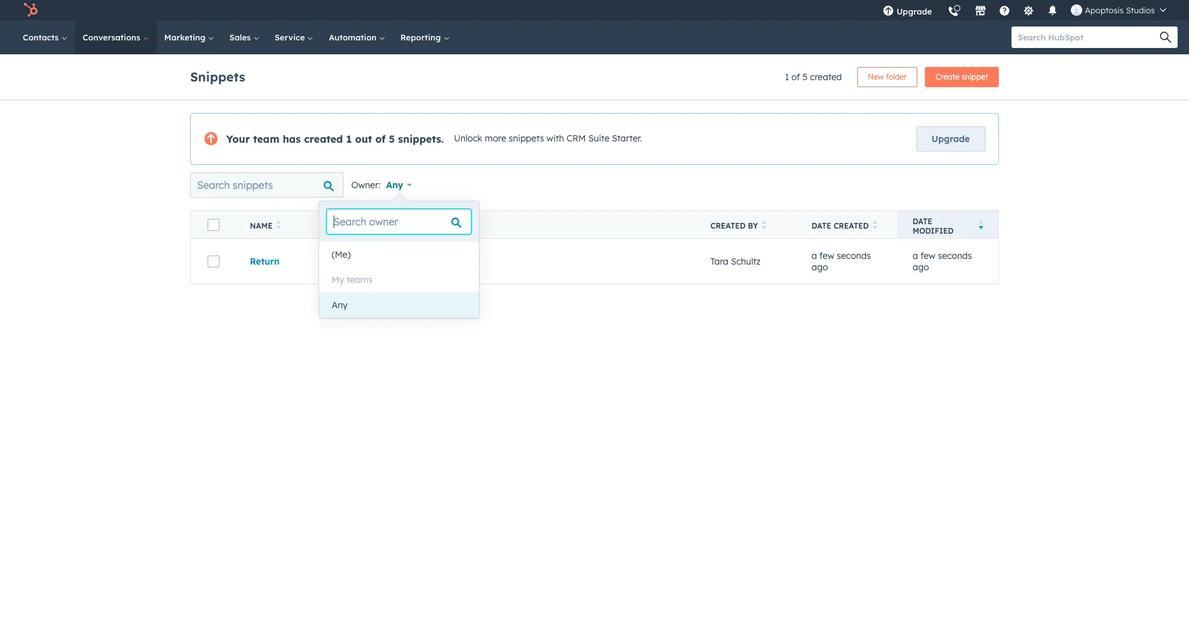 Task type: vqa. For each thing, say whether or not it's contained in the screenshot.
Tasks dropdown button
no



Task type: describe. For each thing, give the bounding box(es) containing it.
settings image
[[1023, 6, 1034, 17]]

name button
[[235, 211, 695, 239]]

descending sort. press to sort ascending. element
[[978, 221, 983, 231]]

help image
[[999, 6, 1010, 17]]

modified
[[913, 226, 954, 235]]

reporting link
[[393, 20, 457, 54]]

contacts link
[[15, 20, 75, 54]]

marketing link
[[157, 20, 222, 54]]

2 ago from the left
[[913, 261, 929, 273]]

hubspot image
[[23, 3, 38, 18]]

your team has created 1 out of 5 snippets.
[[226, 133, 444, 145]]

2 a few seconds ago from the left
[[913, 250, 972, 273]]

created
[[710, 221, 746, 231]]

created by button
[[695, 211, 796, 239]]

any inside button
[[332, 299, 348, 311]]

any button
[[386, 172, 420, 198]]

date modified
[[913, 216, 954, 235]]

conversations link
[[75, 20, 157, 54]]

search button
[[1154, 27, 1178, 48]]

press to sort. element for date created
[[873, 221, 877, 231]]

1 a few seconds ago from the left
[[812, 250, 871, 273]]

any button
[[319, 293, 479, 318]]

tara
[[710, 256, 729, 267]]

new folder button
[[857, 67, 917, 87]]

hubspot link
[[15, 3, 47, 18]]

date created button
[[796, 211, 898, 239]]

2 a from the left
[[913, 250, 918, 261]]

create snippet
[[936, 72, 988, 82]]

my
[[332, 274, 344, 286]]

notifications image
[[1047, 6, 1058, 17]]

upgrade link
[[916, 126, 986, 152]]

automation link
[[321, 20, 393, 54]]

with
[[547, 133, 564, 144]]

starter.
[[612, 133, 642, 144]]

list box containing (me)
[[319, 242, 479, 318]]

snippets
[[190, 69, 245, 84]]

snippets banner
[[190, 63, 999, 87]]

crm
[[567, 133, 586, 144]]

date modified button
[[898, 211, 999, 239]]

calling icon image
[[948, 6, 959, 18]]

create snippet button
[[925, 67, 999, 87]]

search image
[[1160, 32, 1171, 43]]

press to sort. element for created by
[[762, 221, 767, 231]]

(me) button
[[319, 242, 479, 267]]

created inside button
[[834, 221, 869, 231]]

Search search field
[[190, 172, 344, 198]]

2 seconds from the left
[[938, 250, 972, 261]]

date for date created
[[812, 221, 831, 231]]

Search HubSpot search field
[[1012, 27, 1166, 48]]

0 horizontal spatial 5
[[389, 133, 395, 145]]

upgrade inside menu
[[897, 6, 932, 16]]

more
[[485, 133, 506, 144]]

tara schultz
[[710, 256, 761, 267]]

name
[[250, 221, 273, 231]]

settings link
[[1015, 0, 1042, 20]]

1 seconds from the left
[[837, 250, 871, 261]]

service link
[[267, 20, 321, 54]]

return link
[[250, 256, 280, 267]]

schultz
[[731, 256, 761, 267]]

snippet
[[962, 72, 988, 82]]

1 a from the left
[[812, 250, 817, 261]]

unlock more snippets with crm suite starter.
[[454, 133, 642, 144]]

date for date modified
[[913, 216, 933, 226]]



Task type: locate. For each thing, give the bounding box(es) containing it.
marketing
[[164, 32, 208, 42]]

0 vertical spatial 5
[[803, 71, 808, 83]]

press to sort. image for date created
[[873, 221, 877, 229]]

created
[[810, 71, 842, 83], [304, 133, 343, 145], [834, 221, 869, 231]]

1 vertical spatial upgrade
[[932, 133, 970, 145]]

0 vertical spatial any
[[386, 179, 403, 191]]

any down the my
[[332, 299, 348, 311]]

by
[[748, 221, 758, 231]]

press to sort. element right name
[[276, 221, 281, 231]]

1 of 5 created
[[785, 71, 842, 83]]

upgrade right 'upgrade' image
[[897, 6, 932, 16]]

your
[[226, 133, 250, 145]]

1 few from the left
[[820, 250, 834, 261]]

few
[[820, 250, 834, 261], [921, 250, 936, 261]]

of inside snippets banner
[[792, 71, 800, 83]]

0 horizontal spatial 1
[[346, 133, 352, 145]]

unlock
[[454, 133, 482, 144]]

(me)
[[332, 249, 351, 260]]

0 horizontal spatial press to sort. image
[[762, 221, 767, 229]]

apoptosis studios button
[[1064, 0, 1174, 20]]

seconds down date created button on the top of the page
[[837, 250, 871, 261]]

of
[[792, 71, 800, 83], [375, 133, 386, 145]]

seconds down date modified button
[[938, 250, 972, 261]]

created by
[[710, 221, 758, 231]]

any inside popup button
[[386, 179, 403, 191]]

menu containing apoptosis studios
[[875, 0, 1174, 25]]

1 horizontal spatial ago
[[913, 261, 929, 273]]

help button
[[994, 0, 1015, 20]]

automation
[[329, 32, 379, 42]]

1 vertical spatial any
[[332, 299, 348, 311]]

1 vertical spatial created
[[304, 133, 343, 145]]

my teams
[[332, 274, 373, 286]]

press to sort. image
[[762, 221, 767, 229], [873, 221, 877, 229]]

1 press to sort. image from the left
[[762, 221, 767, 229]]

my teams button
[[319, 267, 479, 293]]

reporting
[[400, 32, 443, 42]]

few down the modified
[[921, 250, 936, 261]]

press to sort. image inside created by button
[[762, 221, 767, 229]]

conversations
[[83, 32, 143, 42]]

1 ago from the left
[[812, 261, 828, 273]]

contacts
[[23, 32, 61, 42]]

marketplaces image
[[975, 6, 986, 17]]

notifications button
[[1042, 0, 1064, 20]]

suite
[[588, 133, 609, 144]]

created for 5
[[810, 71, 842, 83]]

press to sort. image
[[276, 221, 281, 229]]

press to sort. element inside name button
[[276, 221, 281, 231]]

a few seconds ago
[[812, 250, 871, 273], [913, 250, 972, 273]]

descending sort. press to sort ascending. image
[[978, 221, 983, 229]]

a down date created on the right top
[[812, 250, 817, 261]]

press to sort. image right by
[[762, 221, 767, 229]]

0 horizontal spatial of
[[375, 133, 386, 145]]

upgrade
[[897, 6, 932, 16], [932, 133, 970, 145]]

a
[[812, 250, 817, 261], [913, 250, 918, 261]]

1 horizontal spatial date
[[913, 216, 933, 226]]

0 vertical spatial of
[[792, 71, 800, 83]]

1 horizontal spatial of
[[792, 71, 800, 83]]

1 horizontal spatial seconds
[[938, 250, 972, 261]]

a few seconds ago down date created on the right top
[[812, 250, 871, 273]]

press to sort. element right by
[[762, 221, 767, 231]]

1 horizontal spatial 1
[[785, 71, 789, 83]]

list box
[[319, 242, 479, 318]]

1 horizontal spatial a few seconds ago
[[913, 250, 972, 273]]

apoptosis
[[1085, 5, 1124, 15]]

0 horizontal spatial a few seconds ago
[[812, 250, 871, 273]]

0 horizontal spatial seconds
[[837, 250, 871, 261]]

3 press to sort. element from the left
[[873, 221, 877, 231]]

out
[[355, 133, 372, 145]]

press to sort. image right date created on the right top
[[873, 221, 877, 229]]

calling icon button
[[943, 1, 964, 20]]

teams
[[347, 274, 373, 286]]

ago
[[812, 261, 828, 273], [913, 261, 929, 273]]

a down the modified
[[913, 250, 918, 261]]

press to sort. element right date created on the right top
[[873, 221, 877, 231]]

1 horizontal spatial press to sort. image
[[873, 221, 877, 229]]

1 horizontal spatial a
[[913, 250, 918, 261]]

press to sort. element for name
[[276, 221, 281, 231]]

press to sort. element inside date created button
[[873, 221, 877, 231]]

marketplaces button
[[967, 0, 994, 20]]

new folder
[[868, 72, 907, 82]]

1 horizontal spatial 5
[[803, 71, 808, 83]]

date
[[913, 216, 933, 226], [812, 221, 831, 231]]

service
[[275, 32, 307, 42]]

team
[[253, 133, 279, 145]]

2 horizontal spatial press to sort. element
[[873, 221, 877, 231]]

date created
[[812, 221, 869, 231]]

any right owner:
[[386, 179, 403, 191]]

snippets
[[509, 133, 544, 144]]

1 press to sort. element from the left
[[276, 221, 281, 231]]

press to sort. element inside created by button
[[762, 221, 767, 231]]

0 vertical spatial 1
[[785, 71, 789, 83]]

1 inside snippets banner
[[785, 71, 789, 83]]

5 inside snippets banner
[[803, 71, 808, 83]]

owner:
[[351, 179, 380, 191]]

5
[[803, 71, 808, 83], [389, 133, 395, 145]]

Search owner search field
[[327, 209, 471, 234]]

date inside date modified
[[913, 216, 933, 226]]

2 vertical spatial created
[[834, 221, 869, 231]]

0 vertical spatial upgrade
[[897, 6, 932, 16]]

1
[[785, 71, 789, 83], [346, 133, 352, 145]]

created inside snippets banner
[[810, 71, 842, 83]]

press to sort. element
[[276, 221, 281, 231], [762, 221, 767, 231], [873, 221, 877, 231]]

1 vertical spatial 5
[[389, 133, 395, 145]]

seconds
[[837, 250, 871, 261], [938, 250, 972, 261]]

menu
[[875, 0, 1174, 25]]

create
[[936, 72, 960, 82]]

apoptosis studios
[[1085, 5, 1155, 15]]

1 horizontal spatial any
[[386, 179, 403, 191]]

snippets.
[[398, 133, 444, 145]]

press to sort. image for created by
[[762, 221, 767, 229]]

0 horizontal spatial press to sort. element
[[276, 221, 281, 231]]

sales
[[229, 32, 253, 42]]

has
[[283, 133, 301, 145]]

return
[[250, 256, 280, 267]]

0 horizontal spatial ago
[[812, 261, 828, 273]]

a few seconds ago down the modified
[[913, 250, 972, 273]]

2 few from the left
[[921, 250, 936, 261]]

0 vertical spatial created
[[810, 71, 842, 83]]

1 vertical spatial of
[[375, 133, 386, 145]]

2 press to sort. image from the left
[[873, 221, 877, 229]]

folder
[[886, 72, 907, 82]]

press to sort. image inside date created button
[[873, 221, 877, 229]]

tara schultz image
[[1071, 4, 1082, 16]]

upgrade image
[[883, 6, 894, 17]]

0 horizontal spatial a
[[812, 250, 817, 261]]

studios
[[1126, 5, 1155, 15]]

0 horizontal spatial date
[[812, 221, 831, 231]]

1 horizontal spatial press to sort. element
[[762, 221, 767, 231]]

2 press to sort. element from the left
[[762, 221, 767, 231]]

any
[[386, 179, 403, 191], [332, 299, 348, 311]]

new
[[868, 72, 884, 82]]

1 vertical spatial 1
[[346, 133, 352, 145]]

sales link
[[222, 20, 267, 54]]

created for has
[[304, 133, 343, 145]]

few down date created on the right top
[[820, 250, 834, 261]]

0 horizontal spatial few
[[820, 250, 834, 261]]

ago down date created on the right top
[[812, 261, 828, 273]]

upgrade down "create"
[[932, 133, 970, 145]]

1 horizontal spatial few
[[921, 250, 936, 261]]

0 horizontal spatial any
[[332, 299, 348, 311]]

ago down the modified
[[913, 261, 929, 273]]



